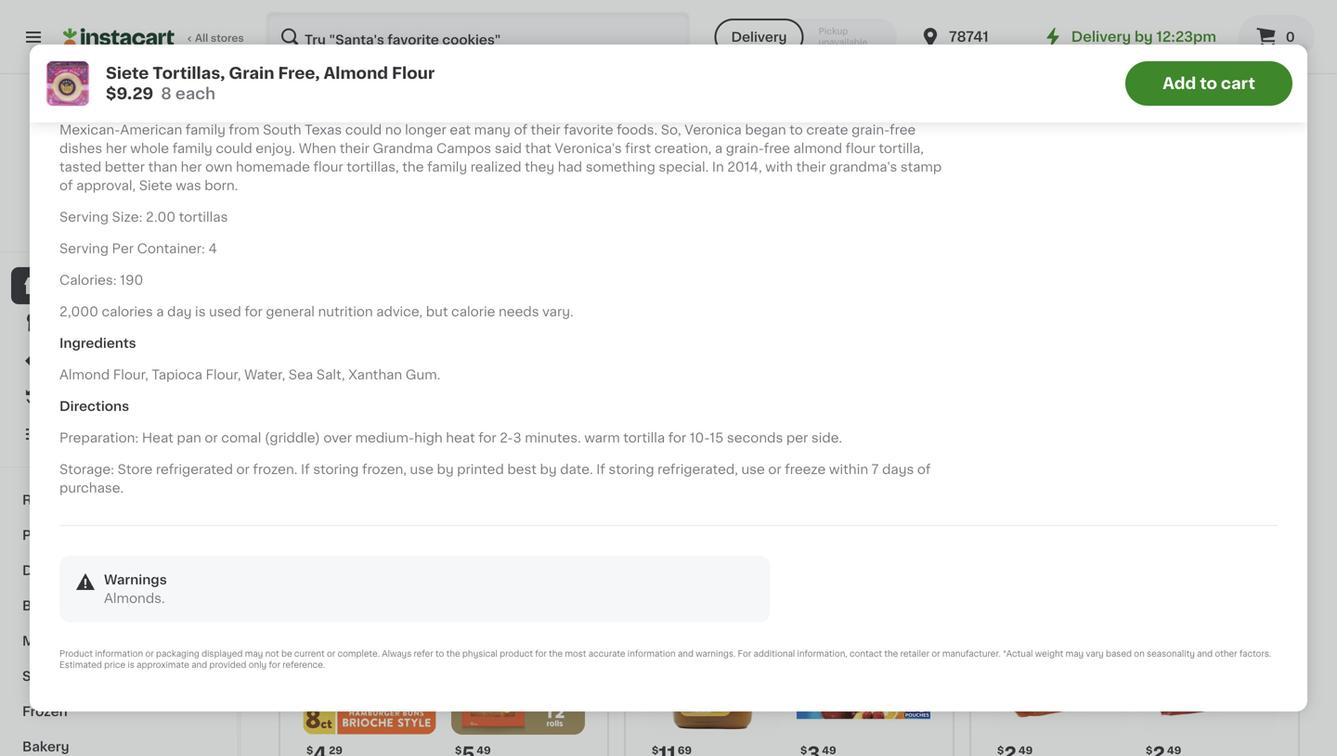 Task type: describe. For each thing, give the bounding box(es) containing it.
family down iodized
[[370, 87, 410, 100]]

support
[[798, 87, 849, 100]]

a down the "veronica"
[[715, 142, 723, 155]]

2,000 calories a day is used for general nutrition advice, but calorie needs vary.
[[59, 306, 574, 319]]

satisfaction
[[78, 225, 140, 235]]

serving for serving size: 2.00 tortillas
[[59, 211, 109, 224]]

or left freeze
[[768, 464, 782, 477]]

family down daughter,
[[186, 124, 226, 137]]

family up own
[[172, 142, 212, 155]]

sponsored badge image for 2
[[797, 441, 853, 452]]

information,
[[797, 651, 848, 659]]

delivery for delivery by 12:23pm
[[1071, 30, 1131, 44]]

1 use from the left
[[410, 464, 434, 477]]

all
[[195, 33, 208, 43]]

warnings almonds.
[[104, 574, 167, 606]]

enjoy.
[[256, 142, 295, 155]]

almonds.
[[104, 593, 165, 606]]

mild
[[1192, 122, 1220, 135]]

all stores
[[195, 33, 244, 43]]

all stores link
[[63, 11, 245, 63]]

2 storing from the left
[[609, 464, 654, 477]]

purchase.
[[59, 482, 124, 495]]

2 for $ 2 89
[[807, 35, 820, 54]]

shop
[[52, 279, 87, 292]]

frozen link
[[11, 695, 226, 730]]

gum.
[[406, 369, 440, 382]]

and left warnings.
[[678, 651, 694, 659]]

or right the current
[[327, 651, 335, 659]]

2 horizontal spatial by
[[1135, 30, 1153, 44]]

their up mexican-
[[59, 105, 89, 118]]

24
[[451, 122, 465, 132]]

meat & seafood link
[[11, 624, 226, 659]]

tortilla,
[[879, 142, 924, 155]]

cheese
[[1182, 67, 1232, 80]]

about
[[59, 55, 99, 68]]

of down tasted
[[59, 179, 73, 192]]

rich
[[303, 409, 332, 422]]

2009,
[[75, 87, 113, 100]]

foods.
[[617, 124, 658, 137]]

most
[[565, 651, 586, 659]]

a right much
[[1199, 46, 1205, 56]]

so,
[[661, 124, 681, 137]]

0 horizontal spatial with
[[357, 105, 384, 118]]

$ 2 79
[[652, 35, 686, 54]]

1 information from the left
[[95, 651, 143, 659]]

family down campos
[[427, 161, 467, 174]]

serving
[[976, 58, 1014, 68]]

vary.
[[542, 306, 574, 319]]

1 vertical spatial could
[[216, 142, 252, 155]]

stock inside button
[[859, 423, 889, 433]]

1 vertical spatial 15
[[710, 432, 724, 445]]

the up diagnosed
[[303, 87, 325, 100]]

grain- up meant
[[685, 87, 723, 100]]

grain
[[229, 65, 274, 81]]

almond inside siete tortillas, grain free, almond flour $9.29 8 each
[[324, 65, 388, 81]]

lists link
[[11, 416, 226, 453]]

1 if from the left
[[301, 464, 310, 477]]

is inside product information or packaging displayed may not be current or complete. always refer to the physical product for the most accurate information and warnings. for additional information, contact the retailer or manufacturer. *actual weight may vary based on seasonality and other factors. estimated price is approximate and provided only for reference.
[[128, 662, 134, 670]]

favorite
[[564, 124, 613, 137]]

preparation: heat pan or comal (griddle) over medium-high heat for 2-3 minutes. warm tortilla for 10-15 seconds per side.
[[59, 432, 842, 445]]

for left 2-
[[478, 432, 496, 445]]

1 horizontal spatial by
[[540, 464, 557, 477]]

than inside higher than in-store prices link
[[80, 207, 104, 217]]

their down almond
[[796, 161, 826, 174]]

for inside the % daily value (dv) tells you how much a nutrient in a serving of food contributes to a daily diet. 2,000 calories a day is used for general nutrition advice.
[[1090, 70, 1104, 80]]

%
[[998, 46, 1007, 56]]

high
[[414, 432, 443, 445]]

1 horizontal spatial that
[[719, 105, 745, 118]]

ricos cheese dip & spread, with green chiles, queso pronto, mild
[[1142, 67, 1272, 135]]

sister
[[93, 105, 129, 118]]

with inside ricos cheese dip & spread, with green chiles, queso pronto, mild
[[1195, 85, 1223, 98]]

1 vertical spatial 3
[[513, 432, 522, 445]]

prices
[[150, 207, 183, 217]]

$ 3 49
[[1146, 42, 1182, 62]]

to inside product information or packaging displayed may not be current or complete. always refer to the physical product for the most accurate information and warnings. for additional information, contact the retailer or manufacturer. *actual weight may vary based on seasonality and other factors. estimated price is approximate and provided only for reference.
[[436, 651, 444, 659]]

0 button
[[1239, 15, 1315, 59]]

used inside the % daily value (dv) tells you how much a nutrient in a serving of food contributes to a daily diet. 2,000 calories a day is used for general nutrition advice.
[[1061, 70, 1087, 80]]

a down you
[[1133, 58, 1139, 68]]

add button for 49
[[508, 607, 579, 641]]

complete.
[[338, 651, 380, 659]]

many in stock down many
[[470, 141, 543, 151]]

buns
[[303, 544, 355, 563]]

date.
[[560, 464, 593, 477]]

1 horizontal spatial began
[[745, 124, 786, 137]]

& for candy
[[74, 670, 85, 683]]

2014,
[[727, 161, 762, 174]]

in down many
[[502, 141, 511, 151]]

stock down medium-
[[365, 446, 395, 456]]

stock left the this
[[711, 115, 740, 125]]

grain- up foods.
[[606, 105, 644, 118]]

many in stock up creation,
[[667, 115, 740, 125]]

directions
[[59, 400, 129, 413]]

calories: 190
[[59, 274, 143, 287]]

approximate
[[137, 662, 189, 670]]

buns and rolls link
[[303, 542, 454, 564]]

said
[[495, 142, 522, 155]]

when
[[299, 142, 336, 155]]

$ inside $ 1 69
[[306, 43, 313, 53]]

$9.29
[[106, 86, 153, 102]]

in down medium-
[[353, 446, 363, 456]]

again
[[94, 391, 131, 404]]

for
[[738, 651, 751, 659]]

0 horizontal spatial used
[[209, 306, 241, 319]]

2 use from the left
[[741, 464, 765, 477]]

1 horizontal spatial her
[[181, 161, 202, 174]]

estimated
[[59, 662, 102, 670]]

0
[[1286, 31, 1295, 44]]

garza
[[328, 87, 366, 100]]

grandma's
[[829, 161, 897, 174]]

many up creation,
[[667, 115, 696, 125]]

78741
[[949, 30, 989, 44]]

siete inside in 2009, all seven (siete) members of the garza family began exercising together and adopted a grain-free diet to support veronica, their sister and daughter, who was diagnosed with multiple health conditions. going grain-free meant that this third-generation mexican-american family from south texas could no longer eat many of their favorite foods. so, veronica began to create grain-free dishes her whole family could enjoy. when their grandma campos said that veronica's first creation, a grain-free almond flour tortilla, tasted better than her own homemade flour tortillas, the family realized they had something special. in 2014, with their grandma's stamp of approval, siete was born.
[[139, 179, 172, 192]]

tasted
[[59, 161, 101, 174]]

to inside the % daily value (dv) tells you how much a nutrient in a serving of food contributes to a daily diet. 2,000 calories a day is used for general nutrition advice.
[[1120, 58, 1130, 68]]

or right pan
[[205, 432, 218, 445]]

morton iodized salt, 26 ounce
[[303, 67, 433, 98]]

to inside add to cart 'button'
[[1200, 76, 1217, 91]]

food
[[1030, 58, 1054, 68]]

grain- up 2014,
[[726, 142, 764, 155]]

the % daily value (dv) tells you how much a nutrient in a serving of food contributes to a daily diet. 2,000 calories a day is used for general nutrition advice.
[[976, 46, 1269, 80]]

10 ct
[[648, 423, 673, 433]]

many in stock down over
[[321, 446, 395, 456]]

and left rolls
[[359, 544, 398, 563]]

2 horizontal spatial oz
[[1156, 122, 1168, 132]]

vary
[[1086, 651, 1104, 659]]

general inside the % daily value (dv) tells you how much a nutrient in a serving of food contributes to a daily diet. 2,000 calories a day is used for general nutrition advice.
[[1107, 70, 1146, 80]]

per
[[112, 243, 134, 256]]

fruit juice
[[648, 544, 758, 563]]

veronica,
[[853, 87, 913, 100]]

add for 29
[[394, 617, 422, 630]]

minutes.
[[525, 432, 581, 445]]

queso
[[1190, 104, 1233, 117]]

conditions.
[[488, 105, 560, 118]]

a down daily at the right of the page
[[1020, 70, 1026, 80]]

free,
[[278, 65, 320, 81]]

0 horizontal spatial that
[[525, 142, 551, 155]]

daily
[[1142, 58, 1167, 68]]

water,
[[244, 369, 285, 382]]

fruit
[[648, 544, 696, 563]]

1 horizontal spatial oz
[[477, 122, 489, 132]]

of left the 26 on the left of page
[[287, 87, 300, 100]]

day inside the % daily value (dv) tells you how much a nutrient in a serving of food contributes to a daily diet. 2,000 calories a day is used for general nutrition advice.
[[1028, 70, 1048, 80]]

and up american
[[132, 105, 157, 118]]

of inside storage: store refrigerated or frozen. if storing frozen, use by printed best by date. if storing refrigerated, use or freeze within 7 days of purchase.
[[917, 464, 931, 477]]

0 horizontal spatial began
[[413, 87, 454, 100]]

many
[[474, 124, 511, 137]]

29 inside the $ 5 29
[[1019, 43, 1033, 53]]

for up "almond flour, tapioca flour, water, sea salt, xanthan gum."
[[245, 306, 263, 319]]

0 horizontal spatial almond
[[59, 369, 110, 382]]

snacks & candy
[[22, 670, 132, 683]]

many down over
[[321, 446, 351, 456]]

their up tortillas,
[[340, 142, 369, 155]]

for left 10-
[[668, 432, 686, 445]]

2 vertical spatial with
[[765, 161, 793, 174]]

2 may from the left
[[1066, 651, 1084, 659]]

or down comal
[[236, 464, 250, 477]]

$ inside "$ 4 09"
[[455, 43, 462, 53]]

crocker
[[342, 372, 394, 385]]

many in stock inside button
[[815, 423, 889, 433]]

100% satisfaction guarantee
[[47, 225, 197, 235]]

warnings.
[[696, 651, 736, 659]]

factors.
[[1239, 651, 1271, 659]]

container:
[[137, 243, 205, 256]]

the
[[976, 46, 996, 56]]

0 vertical spatial was
[[256, 105, 281, 118]]

ingredients
[[59, 337, 136, 350]]

printed
[[457, 464, 504, 477]]

1 horizontal spatial flour
[[846, 142, 875, 155]]

heat
[[142, 432, 173, 445]]

& inside 2 betty crocker frosting, vanilla, rich & creamy 16 oz
[[335, 409, 346, 422]]

0 horizontal spatial by
[[437, 464, 454, 477]]

from
[[229, 124, 260, 137]]

a up meant
[[674, 87, 681, 100]]

2 inside 2 betty crocker frosting, vanilla, rich & creamy 16 oz
[[313, 347, 326, 367]]

recipes
[[22, 494, 77, 507]]

beverages link
[[11, 589, 226, 624]]

buy it again
[[52, 391, 131, 404]]

of down conditions.
[[514, 124, 527, 137]]



Task type: vqa. For each thing, say whether or not it's contained in the screenshot.
sponserd image
no



Task type: locate. For each thing, give the bounding box(es) containing it.
oz inside 2 betty crocker frosting, vanilla, rich & creamy 16 oz
[[316, 427, 329, 437]]

0 horizontal spatial salt,
[[316, 369, 345, 382]]

0 horizontal spatial may
[[245, 651, 263, 659]]

1 horizontal spatial salt,
[[405, 67, 433, 80]]

0 horizontal spatial than
[[80, 207, 104, 217]]

190
[[120, 274, 143, 287]]

in 2009, all seven (siete) members of the garza family began exercising together and adopted a grain-free diet to support veronica, their sister and daughter, who was diagnosed with multiple health conditions. going grain-free meant that this third-generation mexican-american family from south texas could no longer eat many of their favorite foods. so, veronica began to create grain-free dishes her whole family could enjoy. when their grandma campos said that veronica's first creation, a grain-free almond flour tortilla, tasted better than her own homemade flour tortillas, the family realized they had something special. in 2014, with their grandma's stamp of approval, siete was born.
[[59, 87, 942, 192]]

2 if from the left
[[596, 464, 605, 477]]

& down the frosting,
[[335, 409, 346, 422]]

a right nutrient
[[1263, 46, 1269, 56]]

2,000
[[1195, 58, 1226, 68], [59, 306, 98, 319]]

and down the packaging
[[191, 662, 207, 670]]

by down preparation: heat pan or comal (griddle) over medium-high heat for 2-3 minutes. warm tortilla for 10-15 seconds per side.
[[437, 464, 454, 477]]

1
[[313, 42, 322, 62]]

add for 69
[[740, 617, 767, 630]]

add down the diet.
[[1163, 76, 1196, 91]]

0 vertical spatial general
[[1107, 70, 1146, 80]]

1 vertical spatial 29
[[329, 746, 343, 756]]

0 vertical spatial calories
[[976, 70, 1017, 80]]

that up the "veronica"
[[719, 105, 745, 118]]

oz right 16
[[316, 427, 329, 437]]

was
[[256, 105, 281, 118], [176, 179, 201, 192]]

by right best
[[540, 464, 557, 477]]

american
[[120, 124, 182, 137]]

0 vertical spatial used
[[1061, 70, 1087, 80]]

nutrition left advice, at the left top
[[318, 306, 373, 319]]

1 horizontal spatial nutrition
[[1148, 70, 1192, 80]]

siete right b
[[139, 179, 172, 192]]

1 vertical spatial day
[[167, 306, 192, 319]]

delivery up tells
[[1071, 30, 1131, 44]]

information right accurate
[[628, 651, 676, 659]]

buy it again link
[[11, 379, 226, 416]]

0 vertical spatial could
[[345, 124, 382, 137]]

delivery inside button
[[731, 31, 787, 44]]

her up better
[[106, 142, 127, 155]]

2 vertical spatial is
[[128, 662, 134, 670]]

2 left "79"
[[659, 35, 671, 54]]

1 vertical spatial that
[[525, 142, 551, 155]]

0 horizontal spatial 2,000
[[59, 306, 98, 319]]

0 horizontal spatial delivery
[[731, 31, 787, 44]]

other
[[1215, 651, 1237, 659]]

began up 'multiple'
[[413, 87, 454, 100]]

siete tortillas, grain free, almond flour $9.29 8 each
[[106, 65, 435, 102]]

1 horizontal spatial 29
[[1019, 43, 1033, 53]]

higher
[[42, 207, 78, 217]]

south
[[263, 124, 301, 137]]

or right retailer
[[932, 651, 940, 659]]

1 may from the left
[[245, 651, 263, 659]]

family
[[370, 87, 410, 100], [186, 124, 226, 137], [172, 142, 212, 155], [427, 161, 467, 174]]

$ inside the $ 5 29
[[997, 43, 1004, 53]]

0 horizontal spatial use
[[410, 464, 434, 477]]

1 serving from the top
[[59, 211, 109, 224]]

began
[[413, 87, 454, 100], [745, 124, 786, 137]]

1 vertical spatial began
[[745, 124, 786, 137]]

storing down "tortilla"
[[609, 464, 654, 477]]

veronica
[[685, 124, 742, 137]]

flour
[[392, 65, 435, 81]]

heat
[[446, 432, 475, 445]]

& inside snacks & candy link
[[74, 670, 85, 683]]

0 horizontal spatial 3
[[513, 432, 522, 445]]

0 horizontal spatial 69
[[324, 43, 338, 53]]

weight
[[1035, 651, 1063, 659]]

0 horizontal spatial 2
[[313, 347, 326, 367]]

0 vertical spatial that
[[719, 105, 745, 118]]

0 vertical spatial began
[[413, 87, 454, 100]]

1 vertical spatial nutrition
[[318, 306, 373, 319]]

additional
[[754, 651, 795, 659]]

2 serving from the top
[[59, 243, 109, 256]]

flour
[[846, 142, 875, 155], [313, 161, 343, 174]]

diet.
[[1169, 58, 1193, 68]]

1 horizontal spatial than
[[148, 161, 177, 174]]

ounce
[[323, 85, 366, 98]]

by up how
[[1135, 30, 1153, 44]]

2 flour, from the left
[[206, 369, 241, 382]]

1 vertical spatial with
[[357, 105, 384, 118]]

1 horizontal spatial use
[[741, 464, 765, 477]]

0 vertical spatial in
[[59, 87, 71, 100]]

1 horizontal spatial add button
[[508, 607, 579, 641]]

0 horizontal spatial in
[[59, 87, 71, 100]]

h-e-b logo image
[[78, 97, 159, 178]]

1 vertical spatial calories
[[102, 306, 153, 319]]

2 betty crocker frosting, vanilla, rich & creamy 16 oz
[[303, 347, 408, 437]]

add button up for
[[705, 607, 776, 641]]

1 horizontal spatial 15
[[1142, 122, 1153, 132]]

1 vertical spatial her
[[181, 161, 202, 174]]

& down estimated
[[74, 670, 85, 683]]

1 flour, from the left
[[113, 369, 148, 382]]

8
[[161, 86, 172, 102]]

seconds
[[727, 432, 783, 445]]

delivery button
[[714, 19, 804, 56]]

$ inside $ 2 89
[[800, 36, 807, 46]]

product
[[59, 651, 93, 659]]

1 horizontal spatial day
[[1028, 70, 1048, 80]]

seafood
[[74, 635, 130, 648]]

diet
[[752, 87, 778, 100]]

betty
[[303, 372, 339, 385]]

texas
[[305, 124, 342, 137]]

product group
[[797, 200, 930, 456], [451, 204, 585, 438], [994, 446, 1100, 460], [303, 602, 436, 757], [451, 602, 585, 757], [648, 602, 782, 757]]

xanthan
[[348, 369, 402, 382]]

than inside in 2009, all seven (siete) members of the garza family began exercising together and adopted a grain-free diet to support veronica, their sister and daughter, who was diagnosed with multiple health conditions. going grain-free meant that this third-generation mexican-american family from south texas could no longer eat many of their favorite foods. so, veronica began to create grain-free dishes her whole family could enjoy. when their grandma campos said that veronica's first creation, a grain-free almond flour tortilla, tasted better than her own homemade flour tortillas, the family realized they had something special. in 2014, with their grandma's stamp of approval, siete was born.
[[148, 161, 177, 174]]

1 vertical spatial 4
[[208, 243, 217, 256]]

generation
[[812, 105, 883, 118]]

general up sea
[[266, 306, 315, 319]]

1 vertical spatial salt,
[[316, 369, 345, 382]]

of right "days"
[[917, 464, 931, 477]]

1 vertical spatial 69
[[678, 746, 692, 756]]

2 for $ 2 79
[[659, 35, 671, 54]]

0 horizontal spatial 4
[[208, 243, 217, 256]]

day down the food
[[1028, 70, 1048, 80]]

use down high
[[410, 464, 434, 477]]

100% satisfaction guarantee button
[[29, 219, 208, 238]]

retailer
[[900, 651, 930, 659]]

2 horizontal spatial is
[[1050, 70, 1059, 80]]

0 horizontal spatial 29
[[329, 746, 343, 756]]

1 horizontal spatial could
[[345, 124, 382, 137]]

stores
[[211, 33, 244, 43]]

1 vertical spatial 2,000
[[59, 306, 98, 319]]

delivery up diet
[[731, 31, 787, 44]]

the down grandma
[[402, 161, 424, 174]]

1 add button from the left
[[359, 607, 431, 641]]

free
[[690, 14, 714, 24]]

could down 'from'
[[216, 142, 252, 155]]

add button up product
[[508, 607, 579, 641]]

flour,
[[113, 369, 148, 382], [206, 369, 241, 382]]

0 horizontal spatial her
[[106, 142, 127, 155]]

of inside the % daily value (dv) tells you how much a nutrient in a serving of food contributes to a daily diet. 2,000 calories a day is used for general nutrition advice.
[[1017, 58, 1028, 68]]

0 vertical spatial than
[[148, 161, 177, 174]]

& for seafood
[[60, 635, 71, 648]]

siete inside siete tortillas, grain free, almond flour $9.29 8 each
[[106, 65, 149, 81]]

recipes link
[[11, 483, 226, 518]]

1 horizontal spatial information
[[628, 651, 676, 659]]

49 inside $ 3 49
[[1167, 43, 1182, 53]]

siete down instacart logo
[[102, 55, 136, 68]]

3 up ricos
[[1153, 42, 1166, 62]]

the left physical
[[446, 651, 460, 659]]

1 vertical spatial almond
[[59, 369, 110, 382]]

daughter,
[[160, 105, 222, 118]]

her
[[106, 142, 127, 155], [181, 161, 202, 174]]

0 vertical spatial 4
[[462, 42, 476, 62]]

information up price
[[95, 651, 143, 659]]

in right side.
[[847, 423, 857, 433]]

gluten-free
[[650, 14, 714, 24]]

1 horizontal spatial calories
[[976, 70, 1017, 80]]

2 information from the left
[[628, 651, 676, 659]]

storing down over
[[313, 464, 359, 477]]

salt, up the frosting,
[[316, 369, 345, 382]]

0 vertical spatial day
[[1028, 70, 1048, 80]]

the left "most"
[[549, 651, 563, 659]]

approval,
[[76, 179, 136, 192]]

based
[[1106, 651, 1132, 659]]

delivery for delivery
[[731, 31, 787, 44]]

about siete
[[59, 55, 136, 68]]

shop link
[[11, 267, 226, 305]]

1 vertical spatial than
[[80, 207, 104, 217]]

10 ct button
[[648, 200, 782, 436]]

0 horizontal spatial day
[[167, 306, 192, 319]]

vanilla,
[[363, 390, 408, 403]]

0 horizontal spatial information
[[95, 651, 143, 659]]

together
[[527, 87, 584, 100]]

0 horizontal spatial nutrition
[[318, 306, 373, 319]]

calories inside the % daily value (dv) tells you how much a nutrient in a serving of food contributes to a daily diet. 2,000 calories a day is used for general nutrition advice.
[[976, 70, 1017, 80]]

0 vertical spatial her
[[106, 142, 127, 155]]

None search field
[[266, 11, 690, 63]]

tortillas,
[[153, 65, 225, 81]]

and up going
[[587, 87, 612, 100]]

0 vertical spatial 29
[[1019, 43, 1033, 53]]

0 vertical spatial with
[[1195, 85, 1223, 98]]

add up always
[[394, 617, 422, 630]]

advice.
[[1195, 70, 1232, 80]]

4 down tortillas
[[208, 243, 217, 256]]

ct
[[662, 423, 673, 433]]

calorie
[[451, 306, 495, 319]]

flour, up again
[[113, 369, 148, 382]]

15 down chiles, at top right
[[1142, 122, 1153, 132]]

morton
[[303, 67, 350, 80]]

for down not
[[269, 662, 280, 670]]

storing
[[313, 464, 359, 477], [609, 464, 654, 477]]

many inside many in stock button
[[815, 423, 845, 433]]

0 horizontal spatial is
[[128, 662, 134, 670]]

add button up always
[[359, 607, 431, 641]]

value
[[1039, 46, 1067, 56]]

0 vertical spatial 15
[[1142, 122, 1153, 132]]

for down contributes
[[1090, 70, 1104, 80]]

1 horizontal spatial used
[[1061, 70, 1087, 80]]

69 down product information or packaging displayed may not be current or complete. always refer to the physical product for the most accurate information and warnings. for additional information, contact the retailer or manufacturer. *actual weight may vary based on seasonality and other factors. estimated price is approximate and provided only for reference.
[[678, 746, 692, 756]]

size:
[[112, 211, 142, 224]]

add button for 69
[[705, 607, 776, 641]]

may left vary
[[1066, 651, 1084, 659]]

or
[[205, 432, 218, 445], [236, 464, 250, 477], [768, 464, 782, 477], [145, 651, 154, 659], [327, 651, 335, 659], [932, 651, 940, 659]]

add button for 29
[[359, 607, 431, 641]]

stamp
[[901, 161, 942, 174]]

2 horizontal spatial add button
[[705, 607, 776, 641]]

0 vertical spatial nutrition
[[1148, 70, 1192, 80]]

sponsored badge image
[[451, 422, 507, 433], [797, 441, 853, 452]]

is up tapioca on the left
[[195, 306, 206, 319]]

her left own
[[181, 161, 202, 174]]

and left other
[[1197, 651, 1213, 659]]

1 horizontal spatial 2,000
[[1195, 58, 1226, 68]]

0 horizontal spatial sponsored badge image
[[451, 422, 507, 433]]

buns and rolls
[[303, 544, 454, 563]]

24 fl oz
[[451, 122, 489, 132]]

or up approximate
[[145, 651, 154, 659]]

product group containing many in stock
[[797, 200, 930, 456]]

1 horizontal spatial 3
[[1153, 42, 1166, 62]]

their down conditions.
[[531, 124, 561, 137]]

free left diet
[[723, 87, 749, 100]]

1 horizontal spatial delivery
[[1071, 30, 1131, 44]]

iodized
[[354, 67, 402, 80]]

0 vertical spatial is
[[1050, 70, 1059, 80]]

in left "2009,"
[[59, 87, 71, 100]]

general down you
[[1107, 70, 1146, 80]]

salt, up 'multiple'
[[405, 67, 433, 80]]

in inside button
[[847, 423, 857, 433]]

mexican-
[[59, 124, 120, 137]]

a down shop link
[[156, 306, 164, 319]]

in inside the % daily value (dv) tells you how much a nutrient in a serving of food contributes to a daily diet. 2,000 calories a day is used for general nutrition advice.
[[1251, 46, 1260, 56]]

with right 2014,
[[765, 161, 793, 174]]

in left 2014,
[[712, 161, 724, 174]]

day up tapioca on the left
[[167, 306, 192, 319]]

whole
[[130, 142, 169, 155]]

0 vertical spatial 3
[[1153, 42, 1166, 62]]

for right product
[[535, 651, 547, 659]]

instacart logo image
[[63, 26, 175, 48]]

free down the this
[[764, 142, 790, 155]]

3 add button from the left
[[705, 607, 776, 641]]

of down daily at the right of the page
[[1017, 58, 1028, 68]]

2,000 inside the % daily value (dv) tells you how much a nutrient in a serving of food contributes to a daily diet. 2,000 calories a day is used for general nutrition advice.
[[1195, 58, 1226, 68]]

bakery link
[[11, 730, 226, 757]]

1 vertical spatial was
[[176, 179, 201, 192]]

1 horizontal spatial 69
[[678, 746, 692, 756]]

& inside the meat & seafood link
[[60, 635, 71, 648]]

add inside 'button'
[[1163, 76, 1196, 91]]

is inside the % daily value (dv) tells you how much a nutrient in a serving of food contributes to a daily diet. 2,000 calories a day is used for general nutrition advice.
[[1050, 70, 1059, 80]]

than
[[148, 161, 177, 174], [80, 207, 104, 217]]

comal
[[221, 432, 261, 445]]

salt, inside morton iodized salt, 26 ounce
[[405, 67, 433, 80]]

sponsored badge image up printed in the left of the page
[[451, 422, 507, 433]]

oz right fl
[[477, 122, 489, 132]]

stock up 7 at the bottom of page
[[859, 423, 889, 433]]

creamy
[[349, 409, 400, 422]]

$ inside $ 3 49
[[1146, 43, 1153, 53]]

& left 'eggs'
[[62, 565, 72, 578]]

1 horizontal spatial flour,
[[206, 369, 241, 382]]

2 add button from the left
[[508, 607, 579, 641]]

h-e-b link
[[78, 97, 159, 201]]

4 left 09
[[462, 42, 476, 62]]

0 horizontal spatial flour
[[313, 161, 343, 174]]

2 horizontal spatial 2
[[807, 35, 820, 54]]

0 vertical spatial 69
[[324, 43, 338, 53]]

0 vertical spatial 2,000
[[1195, 58, 1226, 68]]

dairy & eggs
[[22, 565, 109, 578]]

sponsored badge image for 24 fl oz
[[451, 422, 507, 433]]

69 inside $ 1 69
[[324, 43, 338, 53]]

in up "dip"
[[1251, 46, 1260, 56]]

frosting,
[[303, 390, 360, 403]]

1 horizontal spatial almond
[[324, 65, 388, 81]]

0 horizontal spatial calories
[[102, 306, 153, 319]]

$ inside $ 2 79
[[652, 36, 659, 46]]

$ 4 09
[[455, 42, 492, 62]]

and
[[587, 87, 612, 100], [132, 105, 157, 118], [359, 544, 398, 563], [678, 651, 694, 659], [1197, 651, 1213, 659], [191, 662, 207, 670]]

0 horizontal spatial could
[[216, 142, 252, 155]]

1 vertical spatial general
[[266, 306, 315, 319]]

serving up 100%
[[59, 211, 109, 224]]

over
[[323, 432, 352, 445]]

service type group
[[714, 19, 897, 56]]

& up product in the left of the page
[[60, 635, 71, 648]]

stock up they
[[514, 141, 543, 151]]

grain- down generation
[[852, 124, 890, 137]]

many down many
[[470, 141, 499, 151]]

nutrition inside the % daily value (dv) tells you how much a nutrient in a serving of food contributes to a daily diet. 2,000 calories a day is used for general nutrition advice.
[[1148, 70, 1192, 80]]

1 vertical spatial in
[[712, 161, 724, 174]]

higher than in-store prices
[[42, 207, 183, 217]]

nutrition down the diet.
[[1148, 70, 1192, 80]]

0 horizontal spatial 15
[[710, 432, 724, 445]]

add up "most"
[[543, 617, 570, 630]]

e-
[[115, 185, 129, 198]]

almond up garza
[[324, 65, 388, 81]]

& inside ricos cheese dip & spread, with green chiles, queso pronto, mild
[[1262, 67, 1272, 80]]

began down the this
[[745, 124, 786, 137]]

reference.
[[283, 662, 325, 670]]

$ 5 29
[[997, 42, 1033, 62]]

add to cart
[[1163, 76, 1255, 91]]

tells
[[1096, 46, 1118, 56]]

1 horizontal spatial 4
[[462, 42, 476, 62]]

1 horizontal spatial sponsored badge image
[[797, 441, 853, 452]]

1 storing from the left
[[313, 464, 359, 477]]

& right "dip"
[[1262, 67, 1272, 80]]

1 horizontal spatial in
[[712, 161, 724, 174]]

& inside "dairy & eggs" link
[[62, 565, 72, 578]]

free up tortilla,
[[890, 124, 916, 137]]

use down the seconds
[[741, 464, 765, 477]]

0 horizontal spatial flour,
[[113, 369, 148, 382]]

in right the so,
[[699, 115, 708, 125]]

1 horizontal spatial is
[[195, 306, 206, 319]]

0 horizontal spatial if
[[301, 464, 310, 477]]

used up "almond flour, tapioca flour, water, sea salt, xanthan gum."
[[209, 306, 241, 319]]

add for 49
[[543, 617, 570, 630]]

1 horizontal spatial may
[[1066, 651, 1084, 659]]

for
[[1090, 70, 1104, 80], [245, 306, 263, 319], [478, 432, 496, 445], [668, 432, 686, 445], [535, 651, 547, 659], [269, 662, 280, 670]]

third-
[[776, 105, 812, 118]]

free up the so,
[[644, 105, 671, 118]]

the left retailer
[[884, 651, 898, 659]]

provided
[[209, 662, 246, 670]]

many right "per"
[[815, 423, 845, 433]]

1 horizontal spatial storing
[[609, 464, 654, 477]]

serving for serving per container: 4
[[59, 243, 109, 256]]

tortillas,
[[347, 161, 399, 174]]

1 vertical spatial sponsored badge image
[[797, 441, 853, 452]]

& for eggs
[[62, 565, 72, 578]]



